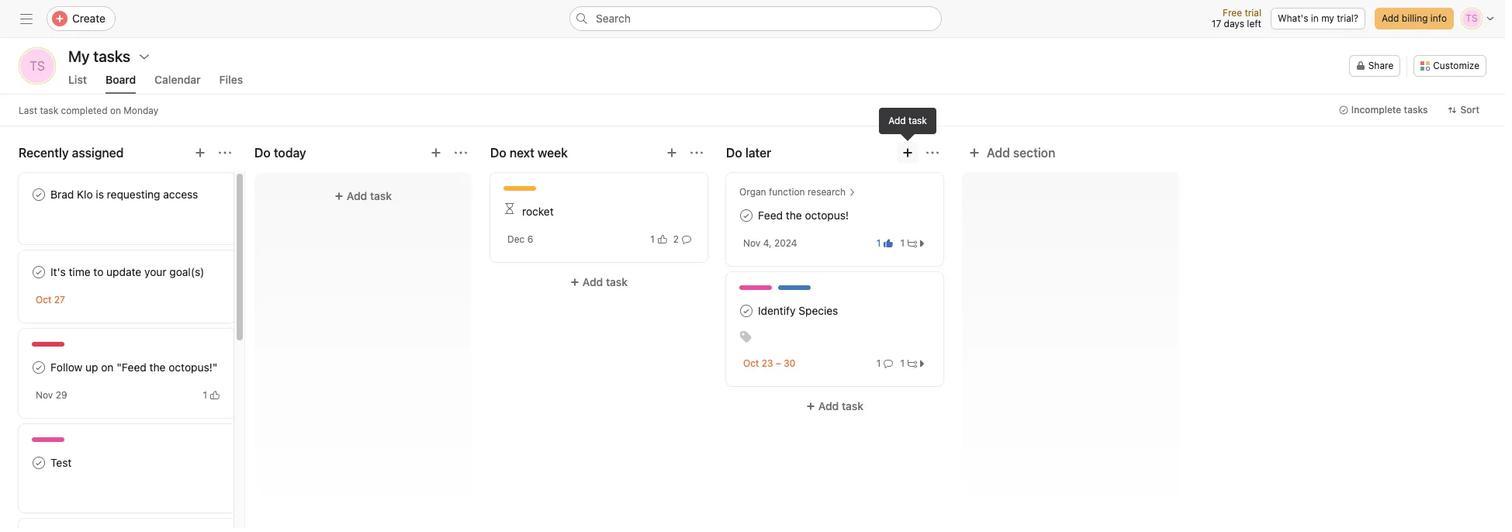 Task type: describe. For each thing, give the bounding box(es) containing it.
oct 27
[[36, 294, 65, 306]]

4,
[[763, 237, 772, 249]]

1 horizontal spatial add task button
[[490, 268, 708, 296]]

0 horizontal spatial add task button
[[264, 182, 462, 210]]

2 button
[[670, 232, 694, 247]]

trial?
[[1337, 12, 1358, 24]]

add task image for do later
[[901, 147, 914, 159]]

my tasks
[[68, 47, 130, 65]]

nov for follow up on "feed the octopus!"
[[36, 389, 53, 401]]

share
[[1368, 60, 1394, 71]]

more section actions image for do today
[[455, 147, 467, 159]]

add task tooltip
[[879, 108, 936, 139]]

follow
[[50, 361, 82, 374]]

dec 6 button
[[507, 234, 533, 245]]

calendar link
[[155, 73, 201, 94]]

what's
[[1278, 12, 1308, 24]]

nov 4, 2024 button
[[743, 237, 797, 249]]

oct for oct 27
[[36, 294, 52, 306]]

create button
[[47, 6, 116, 31]]

octopus!
[[805, 209, 849, 222]]

access
[[163, 188, 198, 201]]

monday
[[124, 104, 158, 116]]

species
[[799, 304, 838, 317]]

trial
[[1245, 7, 1261, 19]]

rocket
[[522, 205, 554, 218]]

completed checkbox for feed
[[737, 206, 756, 225]]

test
[[50, 456, 72, 469]]

nov 4, 2024
[[743, 237, 797, 249]]

expand sidebar image
[[20, 12, 33, 25]]

follow up on "feed the octopus!"
[[50, 361, 218, 374]]

3 completed image from the top
[[29, 454, 48, 472]]

customize
[[1433, 60, 1479, 71]]

add task image for recently assigned
[[194, 147, 206, 159]]

completed checkbox for follow
[[29, 358, 48, 377]]

sort
[[1460, 104, 1479, 116]]

nov 29
[[36, 389, 67, 401]]

incomplete tasks button
[[1332, 99, 1435, 121]]

it's time to update your goal(s)
[[50, 265, 204, 279]]

add for left add task button
[[347, 189, 367, 202]]

files link
[[219, 73, 243, 94]]

list link
[[68, 73, 87, 94]]

30
[[784, 358, 796, 369]]

search button
[[569, 6, 942, 31]]

ts
[[30, 59, 45, 73]]

create
[[72, 12, 105, 25]]

recently assigned
[[19, 146, 124, 160]]

klo
[[77, 188, 93, 201]]

update
[[106, 265, 141, 279]]

completed
[[61, 104, 107, 116]]

add billing info
[[1382, 12, 1447, 24]]

add for the right add task button
[[818, 400, 839, 413]]

completed image for identify
[[737, 302, 756, 320]]

2 horizontal spatial add task button
[[726, 393, 943, 420]]

days
[[1224, 18, 1244, 29]]

"feed
[[117, 361, 146, 374]]

more section actions image for do later
[[926, 147, 939, 159]]

–
[[776, 358, 781, 369]]

ts button
[[19, 47, 56, 85]]

add section
[[987, 146, 1055, 160]]

more section actions image for do next week
[[690, 147, 703, 159]]

what's in my trial?
[[1278, 12, 1358, 24]]

show options image
[[138, 50, 151, 63]]

feed the octopus!
[[758, 209, 849, 222]]

nov for feed the octopus!
[[743, 237, 760, 249]]

section
[[1013, 146, 1055, 160]]

list
[[68, 73, 87, 86]]

tasks
[[1404, 104, 1428, 116]]

in
[[1311, 12, 1319, 24]]



Task type: vqa. For each thing, say whether or not it's contained in the screenshot.
MW to the right
no



Task type: locate. For each thing, give the bounding box(es) containing it.
add task inside tooltip
[[888, 115, 927, 126]]

calendar
[[155, 73, 201, 86]]

add billing info button
[[1375, 8, 1454, 29]]

0 horizontal spatial oct
[[36, 294, 52, 306]]

search list box
[[569, 6, 942, 31]]

1 vertical spatial completed image
[[29, 263, 48, 282]]

1 completed checkbox from the top
[[29, 185, 48, 204]]

2024
[[774, 237, 797, 249]]

completed image
[[737, 206, 756, 225], [29, 263, 48, 282], [737, 302, 756, 320]]

1 vertical spatial add task button
[[490, 268, 708, 296]]

sort button
[[1441, 99, 1486, 121]]

last
[[19, 104, 37, 116]]

completed image left follow at left
[[29, 358, 48, 377]]

add task image down add task tooltip
[[901, 147, 914, 159]]

0 vertical spatial completed checkbox
[[29, 185, 48, 204]]

completed checkbox left test
[[29, 454, 48, 472]]

free trial 17 days left
[[1212, 7, 1261, 29]]

completed image left it's
[[29, 263, 48, 282]]

dependencies image
[[503, 202, 516, 215]]

add task
[[888, 115, 927, 126], [347, 189, 392, 202], [583, 275, 628, 289], [818, 400, 864, 413]]

add task image left do later
[[666, 147, 678, 159]]

my
[[1321, 12, 1334, 24]]

completed image
[[29, 185, 48, 204], [29, 358, 48, 377], [29, 454, 48, 472]]

requesting
[[107, 188, 160, 201]]

on left monday
[[110, 104, 121, 116]]

6
[[527, 234, 533, 245]]

oct
[[36, 294, 52, 306], [743, 358, 759, 369]]

more section actions image down add task tooltip
[[926, 147, 939, 159]]

oct 27 button
[[36, 294, 65, 306]]

function
[[769, 186, 805, 198]]

on
[[110, 104, 121, 116], [101, 361, 114, 374]]

dec
[[507, 234, 525, 245]]

0 vertical spatial the
[[786, 209, 802, 222]]

feed
[[758, 209, 783, 222]]

more section actions image for recently assigned
[[219, 147, 231, 159]]

organ function research
[[739, 186, 846, 198]]

brad
[[50, 188, 74, 201]]

1 horizontal spatial oct
[[743, 358, 759, 369]]

oct left 23
[[743, 358, 759, 369]]

octopus!"
[[168, 361, 218, 374]]

completed image for feed
[[737, 206, 756, 225]]

the
[[786, 209, 802, 222], [149, 361, 166, 374]]

last task completed on monday
[[19, 104, 158, 116]]

completed image left feed
[[737, 206, 756, 225]]

what's in my trial? button
[[1271, 8, 1365, 29]]

do today
[[254, 146, 306, 160]]

completed image for it's
[[29, 263, 48, 282]]

on right up
[[101, 361, 114, 374]]

do later
[[726, 146, 771, 160]]

more section actions image left do later
[[690, 147, 703, 159]]

nov left 4,
[[743, 237, 760, 249]]

identify species
[[758, 304, 838, 317]]

research
[[808, 186, 846, 198]]

task
[[40, 104, 58, 116], [908, 115, 927, 126], [370, 189, 392, 202], [606, 275, 628, 289], [842, 400, 864, 413]]

next week
[[510, 146, 568, 160]]

add task image for do today
[[430, 147, 442, 159]]

oct 23 – 30
[[743, 358, 796, 369]]

completed image for brad
[[29, 185, 48, 204]]

2
[[673, 233, 679, 245]]

0 horizontal spatial nov
[[36, 389, 53, 401]]

info
[[1430, 12, 1447, 24]]

more section actions image left do today
[[219, 147, 231, 159]]

add task image
[[194, 147, 206, 159], [430, 147, 442, 159], [666, 147, 678, 159], [901, 147, 914, 159]]

add inside tooltip
[[888, 115, 906, 126]]

it's
[[50, 265, 66, 279]]

completed image for follow
[[29, 358, 48, 377]]

1 horizontal spatial the
[[786, 209, 802, 222]]

1 add task image from the left
[[194, 147, 206, 159]]

more section actions image
[[219, 147, 231, 159], [455, 147, 467, 159], [690, 147, 703, 159], [926, 147, 939, 159]]

brad klo is requesting access
[[50, 188, 198, 201]]

time
[[69, 265, 90, 279]]

add section button
[[962, 139, 1062, 167]]

add
[[1382, 12, 1399, 24], [888, 115, 906, 126], [987, 146, 1010, 160], [347, 189, 367, 202], [583, 275, 603, 289], [818, 400, 839, 413]]

free
[[1223, 7, 1242, 19]]

organ
[[739, 186, 766, 198]]

left
[[1247, 18, 1261, 29]]

0 vertical spatial on
[[110, 104, 121, 116]]

the down organ function research
[[786, 209, 802, 222]]

1 vertical spatial nov
[[36, 389, 53, 401]]

2 vertical spatial completed image
[[29, 454, 48, 472]]

incomplete tasks
[[1351, 104, 1428, 116]]

nov 29 button
[[36, 389, 67, 401]]

completed checkbox left it's
[[29, 263, 48, 282]]

27
[[54, 294, 65, 306]]

1 vertical spatial completed checkbox
[[29, 454, 48, 472]]

completed checkbox for test
[[29, 454, 48, 472]]

2 more section actions image from the left
[[455, 147, 467, 159]]

29
[[56, 389, 67, 401]]

completed checkbox for brad klo is requesting access
[[29, 185, 48, 204]]

goal(s)
[[169, 265, 204, 279]]

to
[[93, 265, 103, 279]]

1 vertical spatial completed image
[[29, 358, 48, 377]]

1 completed image from the top
[[29, 185, 48, 204]]

incomplete
[[1351, 104, 1401, 116]]

nov
[[743, 237, 760, 249], [36, 389, 53, 401]]

customize button
[[1414, 55, 1486, 77]]

search
[[596, 12, 631, 25]]

1 vertical spatial the
[[149, 361, 166, 374]]

add task image up access
[[194, 147, 206, 159]]

billing
[[1402, 12, 1428, 24]]

more section actions image left do
[[455, 147, 467, 159]]

add for add section button
[[987, 146, 1010, 160]]

1 horizontal spatial nov
[[743, 237, 760, 249]]

completed checkbox left feed
[[737, 206, 756, 225]]

1
[[650, 233, 655, 245], [877, 237, 881, 249], [900, 237, 905, 249], [877, 357, 881, 369], [900, 357, 905, 369], [203, 389, 207, 401]]

do next week
[[490, 146, 568, 160]]

0 vertical spatial completed image
[[29, 185, 48, 204]]

0 vertical spatial completed image
[[737, 206, 756, 225]]

23
[[762, 358, 773, 369]]

add for the middle add task button
[[583, 275, 603, 289]]

4 more section actions image from the left
[[926, 147, 939, 159]]

completed checkbox left identify
[[737, 302, 756, 320]]

2 add task image from the left
[[430, 147, 442, 159]]

nov left 29
[[36, 389, 53, 401]]

identify
[[758, 304, 796, 317]]

do
[[490, 146, 506, 160]]

up
[[85, 361, 98, 374]]

2 completed checkbox from the top
[[29, 454, 48, 472]]

your
[[144, 265, 166, 279]]

add task button
[[264, 182, 462, 210], [490, 268, 708, 296], [726, 393, 943, 420]]

0 horizontal spatial the
[[149, 361, 166, 374]]

2 vertical spatial completed image
[[737, 302, 756, 320]]

completed image left test
[[29, 454, 48, 472]]

2 completed image from the top
[[29, 358, 48, 377]]

4 add task image from the left
[[901, 147, 914, 159]]

1 vertical spatial on
[[101, 361, 114, 374]]

1 more section actions image from the left
[[219, 147, 231, 159]]

3 add task image from the left
[[666, 147, 678, 159]]

1 vertical spatial oct
[[743, 358, 759, 369]]

completed image left brad
[[29, 185, 48, 204]]

Completed checkbox
[[737, 206, 756, 225], [29, 263, 48, 282], [737, 302, 756, 320], [29, 358, 48, 377]]

oct left 27
[[36, 294, 52, 306]]

0 vertical spatial oct
[[36, 294, 52, 306]]

the right "feed
[[149, 361, 166, 374]]

completed image left identify
[[737, 302, 756, 320]]

0 vertical spatial add task button
[[264, 182, 462, 210]]

files
[[219, 73, 243, 86]]

17
[[1212, 18, 1221, 29]]

completed checkbox left brad
[[29, 185, 48, 204]]

board
[[105, 73, 136, 86]]

task inside tooltip
[[908, 115, 927, 126]]

add task image for do next week
[[666, 147, 678, 159]]

3 more section actions image from the left
[[690, 147, 703, 159]]

add task image left do
[[430, 147, 442, 159]]

dec 6
[[507, 234, 533, 245]]

completed checkbox left follow at left
[[29, 358, 48, 377]]

0 vertical spatial nov
[[743, 237, 760, 249]]

2 vertical spatial add task button
[[726, 393, 943, 420]]

board link
[[105, 73, 136, 94]]

completed checkbox for it's
[[29, 263, 48, 282]]

oct for oct 23 – 30
[[743, 358, 759, 369]]

Completed checkbox
[[29, 185, 48, 204], [29, 454, 48, 472]]

completed checkbox for identify
[[737, 302, 756, 320]]

is
[[96, 188, 104, 201]]



